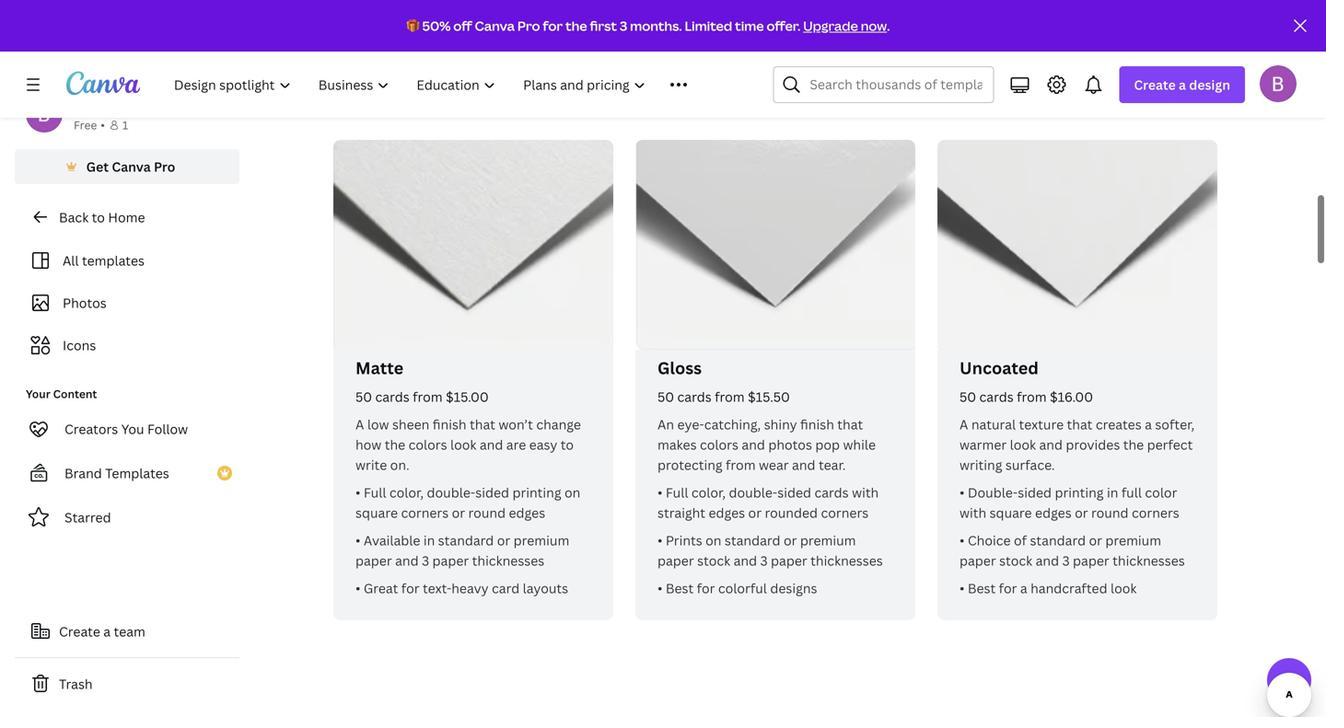 Task type: locate. For each thing, give the bounding box(es) containing it.
home
[[108, 209, 145, 226]]

protecting
[[658, 456, 723, 474]]

and left are
[[480, 436, 503, 454]]

best for gloss
[[666, 580, 694, 597]]

to right back
[[92, 209, 105, 226]]

• inside • full color, double-sided cards with straight edges or rounded corners
[[658, 484, 663, 502]]

3 that from the left
[[1067, 416, 1093, 433]]

full inside • full color, double-sided cards with straight edges or rounded corners
[[666, 484, 689, 502]]

standard inside • available in standard or premium paper and 3 paper thicknesses
[[438, 532, 494, 550]]

• inside • double-sided printing in full color with square edges or round corners
[[960, 484, 965, 502]]

1 round from the left
[[468, 504, 506, 522]]

to down change at the left bottom of the page
[[561, 436, 574, 454]]

colorful
[[718, 580, 767, 597]]

0 vertical spatial to
[[92, 209, 105, 226]]

finish up pop
[[801, 416, 834, 433]]

sided down surface.
[[1018, 484, 1052, 502]]

3 50 from the left
[[960, 388, 977, 406]]

1 horizontal spatial with
[[852, 484, 879, 502]]

1 horizontal spatial that
[[838, 416, 863, 433]]

1 thicknesses from the left
[[472, 552, 545, 570]]

for down of
[[999, 580, 1017, 597]]

standard right of
[[1030, 532, 1086, 550]]

pop
[[816, 436, 840, 454]]

create left team in the bottom of the page
[[59, 623, 100, 641]]

and inside • available in standard or premium paper and 3 paper thicknesses
[[395, 552, 419, 570]]

best down prints
[[666, 580, 694, 597]]

sheen
[[392, 416, 430, 433]]

0 horizontal spatial full
[[364, 484, 386, 502]]

create left design
[[1134, 76, 1176, 94]]

the up on.
[[385, 436, 405, 454]]

cards up natural
[[980, 388, 1014, 406]]

• inside • choice of standard or premium paper stock and 3 paper thicknesses
[[960, 532, 965, 550]]

3 right 'first'
[[620, 17, 628, 35]]

look right handcrafted
[[1111, 580, 1137, 597]]

1 horizontal spatial in
[[816, 88, 829, 108]]

0 horizontal spatial standard
[[438, 532, 494, 550]]

0 horizontal spatial premium
[[514, 532, 570, 550]]

with inside • full color, double-sided cards with straight edges or rounded corners
[[852, 484, 879, 502]]

color, inside • full color, double-sided printing on square corners or round edges
[[390, 484, 424, 502]]

a
[[1179, 76, 1186, 94], [1145, 416, 1152, 433], [1021, 580, 1028, 597], [103, 623, 111, 641]]

square down double-
[[990, 504, 1032, 522]]

1 horizontal spatial 50
[[658, 388, 674, 406]]

get inside button
[[86, 158, 109, 175]]

2 stock from the left
[[1000, 552, 1033, 570]]

thicknesses inside • available in standard or premium paper and 3 paper thicknesses
[[472, 552, 545, 570]]

standard for matte
[[438, 532, 494, 550]]

corners down tear.
[[821, 504, 869, 522]]

2 a from the left
[[960, 416, 969, 433]]

1 corners from the left
[[401, 504, 449, 522]]

1 horizontal spatial color,
[[692, 484, 726, 502]]

color, inside • full color, double-sided cards with straight edges or rounded corners
[[692, 484, 726, 502]]

look up surface.
[[1010, 436, 1036, 454]]

0 horizontal spatial get
[[86, 158, 109, 175]]

50 for matte
[[356, 388, 372, 406]]

the inside a natural texture that creates a softer, warmer look and provides the perfect writing surface.
[[1124, 436, 1144, 454]]

on inside • full color, double-sided printing on square corners or round edges
[[565, 484, 581, 502]]

for for uncoated
[[999, 580, 1017, 597]]

• double-sided printing in full color with square edges or round corners
[[960, 484, 1180, 522]]

0 horizontal spatial 50
[[356, 388, 372, 406]]

a inside dropdown button
[[1179, 76, 1186, 94]]

or up • choice of standard or premium paper stock and 3 paper thicknesses
[[1075, 504, 1088, 522]]

1 horizontal spatial edges
[[709, 504, 745, 522]]

3 edges from the left
[[1035, 504, 1072, 522]]

0 horizontal spatial round
[[468, 504, 506, 522]]

0 horizontal spatial canva
[[112, 158, 151, 175]]

round down the full
[[1092, 504, 1129, 522]]

1 horizontal spatial thicknesses
[[811, 552, 883, 570]]

• for • best for colorful designs
[[658, 580, 663, 597]]

templates
[[105, 465, 169, 482]]

from for gloss
[[715, 388, 745, 406]]

3 up handcrafted
[[1063, 552, 1070, 570]]

1 horizontal spatial look
[[1010, 436, 1036, 454]]

cards for gloss 50 cards from $15.50
[[678, 388, 712, 406]]

1 vertical spatial canva
[[112, 158, 151, 175]]

the down creates
[[1124, 436, 1144, 454]]

50 inside uncoated 50 cards from $16.00
[[960, 388, 977, 406]]

1 horizontal spatial finish
[[801, 416, 834, 433]]

1 horizontal spatial to
[[561, 436, 574, 454]]

2 double- from the left
[[729, 484, 778, 502]]

stock inside • prints on standard or premium paper stock and 3 paper thicknesses
[[697, 552, 731, 570]]

round
[[468, 504, 506, 522], [1092, 504, 1129, 522]]

2 vertical spatial with
[[960, 504, 987, 522]]

2 sided from the left
[[778, 484, 812, 502]]

create inside button
[[59, 623, 100, 641]]

from inside an eye-catching, shiny finish that makes colors and photos pop while protecting from wear and tear.
[[726, 456, 756, 474]]

how
[[356, 436, 382, 454]]

0 horizontal spatial sided
[[476, 484, 509, 502]]

0 horizontal spatial double-
[[427, 484, 476, 502]]

pro
[[518, 17, 540, 35], [154, 158, 175, 175]]

double-
[[968, 484, 1018, 502]]

edges inside • full color, double-sided printing on square corners or round edges
[[509, 504, 546, 522]]

and inside a low sheen finish that won't change how the colors look and are easy to write on.
[[480, 436, 503, 454]]

full inside • full color, double-sided printing on square corners or round edges
[[364, 484, 386, 502]]

1 horizontal spatial canva
[[475, 17, 515, 35]]

0 horizontal spatial look
[[450, 436, 477, 454]]

standard inside • prints on standard or premium paper stock and 3 paper thicknesses
[[725, 532, 781, 550]]

cards
[[730, 32, 813, 72], [773, 88, 812, 108], [375, 388, 410, 406], [678, 388, 712, 406], [980, 388, 1014, 406], [815, 484, 849, 502]]

create for create a design
[[1134, 76, 1176, 94]]

printing inside • full color, double-sided printing on square corners or round edges
[[513, 484, 562, 502]]

1 vertical spatial pro
[[154, 158, 175, 175]]

standard
[[438, 532, 494, 550], [725, 532, 781, 550], [1030, 532, 1086, 550]]

2 vertical spatial in
[[424, 532, 435, 550]]

limited
[[685, 17, 733, 35]]

that up while
[[838, 416, 863, 433]]

get down free •
[[86, 158, 109, 175]]

and down texture
[[1040, 436, 1063, 454]]

a left softer,
[[1145, 416, 1152, 433]]

3 standard from the left
[[1030, 532, 1086, 550]]

a
[[356, 416, 364, 433], [960, 416, 969, 433]]

or left rounded
[[749, 504, 762, 522]]

3 corners from the left
[[1132, 504, 1180, 522]]

premium inside • prints on standard or premium paper stock and 3 paper thicknesses
[[800, 532, 856, 550]]

photos
[[769, 436, 812, 454]]

stock for uncoated
[[1000, 552, 1033, 570]]

finish
[[958, 32, 1035, 72], [433, 416, 467, 433], [801, 416, 834, 433]]

Search search field
[[810, 67, 982, 102]]

back
[[59, 209, 89, 226]]

0 horizontal spatial pro
[[154, 158, 175, 175]]

1 vertical spatial on
[[706, 532, 722, 550]]

2 horizontal spatial standard
[[1030, 532, 1086, 550]]

1 premium from the left
[[514, 532, 570, 550]]

• best for a handcrafted look
[[960, 580, 1137, 597]]

• for • great for text-heavy card layouts
[[356, 580, 361, 597]]

premium up layouts
[[514, 532, 570, 550]]

1 that from the left
[[470, 416, 496, 433]]

1 horizontal spatial double-
[[729, 484, 778, 502]]

2 best from the left
[[968, 580, 996, 597]]

50 up natural
[[960, 388, 977, 406]]

2 50 from the left
[[658, 388, 674, 406]]

from for matte
[[413, 388, 443, 406]]

0 horizontal spatial corners
[[401, 504, 449, 522]]

0 vertical spatial on
[[565, 484, 581, 502]]

standard down • full color, double-sided cards with straight edges or rounded corners
[[725, 532, 781, 550]]

for for matte
[[401, 580, 420, 597]]

2 horizontal spatial that
[[1067, 416, 1093, 433]]

tear.
[[819, 456, 846, 474]]

corners up available at the bottom left of the page
[[401, 504, 449, 522]]

back to home link
[[15, 199, 240, 236]]

2 printing from the left
[[1055, 484, 1104, 502]]

1 horizontal spatial corners
[[821, 504, 869, 522]]

cards inside matte 50 cards from $15.00
[[375, 388, 410, 406]]

2 horizontal spatial 50
[[960, 388, 977, 406]]

0 vertical spatial create
[[1134, 76, 1176, 94]]

an
[[658, 416, 674, 433]]

in left the full
[[1107, 484, 1119, 502]]

0 horizontal spatial best
[[666, 580, 694, 597]]

or inside • prints on standard or premium paper stock and 3 paper thicknesses
[[784, 532, 797, 550]]

write
[[356, 456, 387, 474]]

1 colors from the left
[[409, 436, 447, 454]]

1 horizontal spatial stock
[[1000, 552, 1033, 570]]

3
[[620, 17, 628, 35], [422, 552, 429, 570], [760, 552, 768, 570], [1063, 552, 1070, 570]]

double- down wear
[[729, 484, 778, 502]]

edges right straight
[[709, 504, 745, 522]]

and down photos
[[792, 456, 816, 474]]

2 horizontal spatial with
[[960, 504, 987, 522]]

a inside a natural texture that creates a softer, warmer look and provides the perfect writing surface.
[[960, 416, 969, 433]]

on right prints
[[706, 532, 722, 550]]

standard down • full color, double-sided printing on square corners or round edges
[[438, 532, 494, 550]]

sided inside • full color, double-sided cards with straight edges or rounded corners
[[778, 484, 812, 502]]

paper up materials
[[863, 32, 952, 72]]

text-
[[423, 580, 452, 597]]

in right available at the bottom left of the page
[[424, 532, 435, 550]]

2 horizontal spatial thicknesses
[[1113, 552, 1185, 570]]

that up provides
[[1067, 416, 1093, 433]]

0 horizontal spatial edges
[[509, 504, 546, 522]]

cards up low
[[375, 388, 410, 406]]

2 corners from the left
[[821, 504, 869, 522]]

creators
[[64, 421, 118, 438]]

great
[[364, 580, 398, 597]]

0 horizontal spatial in
[[424, 532, 435, 550]]

cards inside the gloss 50 cards from $15.50
[[678, 388, 712, 406]]

matte image
[[333, 140, 614, 350]]

shop business cards by paper finish
[[516, 32, 1035, 72]]

look
[[450, 436, 477, 454], [1010, 436, 1036, 454], [1111, 580, 1137, 597]]

1 best from the left
[[666, 580, 694, 597]]

printing down easy
[[513, 484, 562, 502]]

double- down a low sheen finish that won't change how the colors look and are easy to write on.
[[427, 484, 476, 502]]

top level navigation element
[[162, 66, 729, 103], [162, 66, 729, 103]]

thicknesses for gloss
[[811, 552, 883, 570]]

1 vertical spatial create
[[59, 623, 100, 641]]

0 horizontal spatial with
[[594, 88, 625, 108]]

and down available at the bottom left of the page
[[395, 552, 419, 570]]

from
[[413, 388, 443, 406], [715, 388, 745, 406], [1017, 388, 1047, 406], [726, 456, 756, 474]]

0 horizontal spatial colors
[[409, 436, 447, 454]]

back to home
[[59, 209, 145, 226]]

•
[[101, 117, 105, 133], [356, 484, 361, 502], [658, 484, 663, 502], [960, 484, 965, 502], [356, 532, 361, 550], [658, 532, 663, 550], [960, 532, 965, 550], [356, 580, 361, 597], [658, 580, 663, 597], [960, 580, 965, 597]]

and up colorful
[[734, 552, 757, 570]]

0 horizontal spatial thicknesses
[[472, 552, 545, 570]]

• choice of standard or premium paper stock and 3 paper thicknesses
[[960, 532, 1185, 570]]

0 vertical spatial get
[[507, 88, 533, 108]]

brand templates
[[64, 465, 169, 482]]

• for • double-sided printing in full color with square edges or round corners
[[960, 484, 965, 502]]

and left finishes.
[[955, 88, 982, 108]]

1 horizontal spatial premium
[[800, 532, 856, 550]]

2 standard from the left
[[725, 532, 781, 550]]

from left wear
[[726, 456, 756, 474]]

calling
[[723, 88, 769, 108]]

a inside a low sheen finish that won't change how the colors look and are easy to write on.
[[356, 416, 364, 433]]

2 horizontal spatial corners
[[1132, 504, 1180, 522]]

50 inside the gloss 50 cards from $15.50
[[658, 388, 674, 406]]

0 horizontal spatial that
[[470, 416, 496, 433]]

with down while
[[852, 484, 879, 502]]

2 horizontal spatial in
[[1107, 484, 1119, 502]]

or up • available in standard or premium paper and 3 paper thicknesses on the bottom of the page
[[452, 504, 465, 522]]

1 horizontal spatial pro
[[518, 17, 540, 35]]

0 horizontal spatial printing
[[513, 484, 562, 502]]

sided inside • full color, double-sided printing on square corners or round edges
[[476, 484, 509, 502]]

paper up handcrafted
[[1073, 552, 1110, 570]]

premium inside • choice of standard or premium paper stock and 3 paper thicknesses
[[1106, 532, 1162, 550]]

3 sided from the left
[[1018, 484, 1052, 502]]

1 50 from the left
[[356, 388, 372, 406]]

finishes.
[[986, 88, 1044, 108]]

square inside • full color, double-sided printing on square corners or round edges
[[356, 504, 398, 522]]

or inside • double-sided printing in full color with square edges or round corners
[[1075, 504, 1088, 522]]

1 double- from the left
[[427, 484, 476, 502]]

0 vertical spatial canva
[[475, 17, 515, 35]]

1 stock from the left
[[697, 552, 731, 570]]

from inside matte 50 cards from $15.00
[[413, 388, 443, 406]]

• for • full color, double-sided printing on square corners or round edges
[[356, 484, 361, 502]]

now
[[861, 17, 887, 35]]

1 color, from the left
[[390, 484, 424, 502]]

from inside the gloss 50 cards from $15.50
[[715, 388, 745, 406]]

and inside • choice of standard or premium paper stock and 3 paper thicknesses
[[1036, 552, 1059, 570]]

double- inside • full color, double-sided printing on square corners or round edges
[[427, 484, 476, 502]]

2 colors from the left
[[700, 436, 739, 454]]

1 standard from the left
[[438, 532, 494, 550]]

the left 'first'
[[566, 17, 587, 35]]

2 horizontal spatial edges
[[1035, 504, 1072, 522]]

• great for text-heavy card layouts
[[356, 580, 569, 597]]

1 horizontal spatial standard
[[725, 532, 781, 550]]

cards up get noticed with personalized calling cards in special materials and finishes.
[[730, 32, 813, 72]]

pro right the off
[[518, 17, 540, 35]]

1 horizontal spatial get
[[507, 88, 533, 108]]

thicknesses up the designs
[[811, 552, 883, 570]]

or up card
[[497, 532, 511, 550]]

from inside uncoated 50 cards from $16.00
[[1017, 388, 1047, 406]]

• inside • available in standard or premium paper and 3 paper thicknesses
[[356, 532, 361, 550]]

for
[[543, 17, 563, 35], [401, 580, 420, 597], [697, 580, 715, 597], [999, 580, 1017, 597]]

1 horizontal spatial create
[[1134, 76, 1176, 94]]

bob builder image
[[1260, 65, 1297, 102]]

0 horizontal spatial the
[[385, 436, 405, 454]]

0 horizontal spatial color,
[[390, 484, 424, 502]]

0 horizontal spatial finish
[[433, 416, 467, 433]]

choice
[[968, 532, 1011, 550]]

for left colorful
[[697, 580, 715, 597]]

finish down $15.00 on the bottom left of page
[[433, 416, 467, 433]]

stock down prints
[[697, 552, 731, 570]]

2 horizontal spatial the
[[1124, 436, 1144, 454]]

and up '• best for a handcrafted look'
[[1036, 552, 1059, 570]]

paper down choice at the right of page
[[960, 552, 996, 570]]

double-
[[427, 484, 476, 502], [729, 484, 778, 502]]

standard inside • choice of standard or premium paper stock and 3 paper thicknesses
[[1030, 532, 1086, 550]]

cards down tear.
[[815, 484, 849, 502]]

on down change at the left bottom of the page
[[565, 484, 581, 502]]

2 premium from the left
[[800, 532, 856, 550]]

• for • prints on standard or premium paper stock and 3 paper thicknesses
[[658, 532, 663, 550]]

with down double-
[[960, 504, 987, 522]]

None search field
[[773, 66, 994, 103]]

that inside a natural texture that creates a softer, warmer look and provides the perfect writing surface.
[[1067, 416, 1093, 433]]

premium down rounded
[[800, 532, 856, 550]]

colors down the catching,
[[700, 436, 739, 454]]

canva right the off
[[475, 17, 515, 35]]

a left handcrafted
[[1021, 580, 1028, 597]]

best down choice at the right of page
[[968, 580, 996, 597]]

0 horizontal spatial square
[[356, 504, 398, 522]]

2 edges from the left
[[709, 504, 745, 522]]

3 up colorful
[[760, 552, 768, 570]]

2 horizontal spatial look
[[1111, 580, 1137, 597]]

0 horizontal spatial stock
[[697, 552, 731, 570]]

2 round from the left
[[1092, 504, 1129, 522]]

1 square from the left
[[356, 504, 398, 522]]

look inside a natural texture that creates a softer, warmer look and provides the perfect writing surface.
[[1010, 436, 1036, 454]]

1 horizontal spatial full
[[666, 484, 689, 502]]

2 square from the left
[[990, 504, 1032, 522]]

best for uncoated
[[968, 580, 996, 597]]

1 horizontal spatial colors
[[700, 436, 739, 454]]

from up the catching,
[[715, 388, 745, 406]]

50 for uncoated
[[960, 388, 977, 406]]

edges down are
[[509, 504, 546, 522]]

on inside • prints on standard or premium paper stock and 3 paper thicknesses
[[706, 532, 722, 550]]

1 vertical spatial in
[[1107, 484, 1119, 502]]

• for • full color, double-sided cards with straight edges or rounded corners
[[658, 484, 663, 502]]

2 horizontal spatial premium
[[1106, 532, 1162, 550]]

1 a from the left
[[356, 416, 364, 433]]

corners down color
[[1132, 504, 1180, 522]]

edges
[[509, 504, 546, 522], [709, 504, 745, 522], [1035, 504, 1072, 522]]

premium
[[514, 532, 570, 550], [800, 532, 856, 550], [1106, 532, 1162, 550]]

or inside • full color, double-sided printing on square corners or round edges
[[452, 504, 465, 522]]

square up available at the bottom left of the page
[[356, 504, 398, 522]]

0 vertical spatial in
[[816, 88, 829, 108]]

on.
[[390, 456, 410, 474]]

get left noticed
[[507, 88, 533, 108]]

from up texture
[[1017, 388, 1047, 406]]

0 horizontal spatial on
[[565, 484, 581, 502]]

2 color, from the left
[[692, 484, 726, 502]]

thicknesses inside • prints on standard or premium paper stock and 3 paper thicknesses
[[811, 552, 883, 570]]

2 horizontal spatial sided
[[1018, 484, 1052, 502]]

time
[[735, 17, 764, 35]]

templates
[[82, 252, 145, 269]]

premium down the full
[[1106, 532, 1162, 550]]

paper
[[863, 32, 952, 72], [356, 552, 392, 570], [433, 552, 469, 570], [658, 552, 694, 570], [771, 552, 808, 570], [960, 552, 996, 570], [1073, 552, 1110, 570]]

or inside • choice of standard or premium paper stock and 3 paper thicknesses
[[1089, 532, 1103, 550]]

1 sided from the left
[[476, 484, 509, 502]]

premium inside • available in standard or premium paper and 3 paper thicknesses
[[514, 532, 570, 550]]

a left team in the bottom of the page
[[103, 623, 111, 641]]

offer.
[[767, 17, 801, 35]]

0 horizontal spatial to
[[92, 209, 105, 226]]

cards inside uncoated 50 cards from $16.00
[[980, 388, 1014, 406]]

0 horizontal spatial a
[[356, 416, 364, 433]]

in
[[816, 88, 829, 108], [1107, 484, 1119, 502], [424, 532, 435, 550]]

thicknesses down color
[[1113, 552, 1185, 570]]

thicknesses up card
[[472, 552, 545, 570]]

color, down on.
[[390, 484, 424, 502]]

1 vertical spatial get
[[86, 158, 109, 175]]

standard for gloss
[[725, 532, 781, 550]]

1 vertical spatial with
[[852, 484, 879, 502]]

a left low
[[356, 416, 364, 433]]

$15.00
[[446, 388, 489, 406]]

natural
[[972, 416, 1016, 433]]

cards for shop business cards by paper finish
[[730, 32, 813, 72]]

thicknesses inside • choice of standard or premium paper stock and 3 paper thicknesses
[[1113, 552, 1185, 570]]

• inside • prints on standard or premium paper stock and 3 paper thicknesses
[[658, 532, 663, 550]]

standard for uncoated
[[1030, 532, 1086, 550]]

1 horizontal spatial on
[[706, 532, 722, 550]]

finish up finishes.
[[958, 32, 1035, 72]]

2 that from the left
[[838, 416, 863, 433]]

1 horizontal spatial square
[[990, 504, 1032, 522]]

sided down are
[[476, 484, 509, 502]]

1 horizontal spatial printing
[[1055, 484, 1104, 502]]

1 full from the left
[[364, 484, 386, 502]]

stock down of
[[1000, 552, 1033, 570]]

or down rounded
[[784, 532, 797, 550]]

premium for matte
[[514, 532, 570, 550]]

1 horizontal spatial best
[[968, 580, 996, 597]]

2 full from the left
[[666, 484, 689, 502]]

1 horizontal spatial round
[[1092, 504, 1129, 522]]

that inside an eye-catching, shiny finish that makes colors and photos pop while protecting from wear and tear.
[[838, 416, 863, 433]]

• inside • full color, double-sided printing on square corners or round edges
[[356, 484, 361, 502]]

cards right calling
[[773, 88, 812, 108]]

1 edges from the left
[[509, 504, 546, 522]]

while
[[843, 436, 876, 454]]

sided up rounded
[[778, 484, 812, 502]]

color, down the protecting
[[692, 484, 726, 502]]

create inside dropdown button
[[1134, 76, 1176, 94]]

50 up low
[[356, 388, 372, 406]]

🎁
[[407, 17, 420, 35]]

1 horizontal spatial sided
[[778, 484, 812, 502]]

1 vertical spatial to
[[561, 436, 574, 454]]

color,
[[390, 484, 424, 502], [692, 484, 726, 502]]

50
[[356, 388, 372, 406], [658, 388, 674, 406], [960, 388, 977, 406]]

printing down a natural texture that creates a softer, warmer look and provides the perfect writing surface.
[[1055, 484, 1104, 502]]

stock inside • choice of standard or premium paper stock and 3 paper thicknesses
[[1000, 552, 1033, 570]]

cards up eye-
[[678, 388, 712, 406]]

double- inside • full color, double-sided cards with straight edges or rounded corners
[[729, 484, 778, 502]]

for for gloss
[[697, 580, 715, 597]]

sided inside • double-sided printing in full color with square edges or round corners
[[1018, 484, 1052, 502]]

2 horizontal spatial finish
[[958, 32, 1035, 72]]

3 premium from the left
[[1106, 532, 1162, 550]]

with
[[594, 88, 625, 108], [852, 484, 879, 502], [960, 504, 987, 522]]

layouts
[[523, 580, 569, 597]]

0 vertical spatial pro
[[518, 17, 540, 35]]

starred link
[[15, 499, 240, 536]]

finish inside an eye-catching, shiny finish that makes colors and photos pop while protecting from wear and tear.
[[801, 416, 834, 433]]

1 horizontal spatial a
[[960, 416, 969, 433]]

full up straight
[[666, 484, 689, 502]]

designs
[[770, 580, 818, 597]]

that down $15.00 on the bottom left of page
[[470, 416, 496, 433]]

0 vertical spatial with
[[594, 88, 625, 108]]

0 horizontal spatial create
[[59, 623, 100, 641]]

get canva pro
[[86, 158, 175, 175]]

full down write
[[364, 484, 386, 502]]

from up sheen
[[413, 388, 443, 406]]

50 inside matte 50 cards from $15.00
[[356, 388, 372, 406]]

edges inside • double-sided printing in full color with square edges or round corners
[[1035, 504, 1072, 522]]

2 thicknesses from the left
[[811, 552, 883, 570]]

or inside • full color, double-sided cards with straight edges or rounded corners
[[749, 504, 762, 522]]

1 printing from the left
[[513, 484, 562, 502]]

50 up an
[[658, 388, 674, 406]]

3 thicknesses from the left
[[1113, 552, 1185, 570]]



Task type: vqa. For each thing, say whether or not it's contained in the screenshot.
Main menu bar
no



Task type: describe. For each thing, give the bounding box(es) containing it.
with inside • double-sided printing in full color with square edges or round corners
[[960, 504, 987, 522]]

colors inside a low sheen finish that won't change how the colors look and are easy to write on.
[[409, 436, 447, 454]]

1
[[122, 117, 128, 133]]

color, for matte
[[390, 484, 424, 502]]

paper up • great for text-heavy card layouts
[[433, 552, 469, 570]]

• for • available in standard or premium paper and 3 paper thicknesses
[[356, 532, 361, 550]]

of
[[1014, 532, 1027, 550]]

round inside • double-sided printing in full color with square edges or round corners
[[1092, 504, 1129, 522]]

in inside • double-sided printing in full color with square edges or round corners
[[1107, 484, 1119, 502]]

a for matte
[[356, 416, 364, 433]]

create a team
[[59, 623, 145, 641]]

$15.50
[[748, 388, 790, 406]]

are
[[506, 436, 526, 454]]

pro inside button
[[154, 158, 175, 175]]

you
[[121, 421, 144, 438]]

starred
[[64, 509, 111, 526]]

color, for gloss
[[692, 484, 726, 502]]

color
[[1145, 484, 1178, 502]]

stock for gloss
[[697, 552, 731, 570]]

heavy
[[452, 580, 489, 597]]

catching,
[[705, 416, 761, 433]]

create a design button
[[1120, 66, 1245, 103]]

3 inside • available in standard or premium paper and 3 paper thicknesses
[[422, 552, 429, 570]]

gloss image
[[636, 140, 916, 350]]

cards inside • full color, double-sided cards with straight edges or rounded corners
[[815, 484, 849, 502]]

wear
[[759, 456, 789, 474]]

• available in standard or premium paper and 3 paper thicknesses
[[356, 532, 570, 570]]

and inside • prints on standard or premium paper stock and 3 paper thicknesses
[[734, 552, 757, 570]]

premium for uncoated
[[1106, 532, 1162, 550]]

rounded
[[765, 504, 818, 522]]

• full color, double-sided cards with straight edges or rounded corners
[[658, 484, 879, 522]]

upgrade
[[803, 17, 858, 35]]

perfect
[[1147, 436, 1193, 454]]

materials
[[886, 88, 952, 108]]

.
[[887, 17, 890, 35]]

handcrafted
[[1031, 580, 1108, 597]]

paper up the designs
[[771, 552, 808, 570]]

gloss 50 cards from $15.50
[[658, 357, 790, 406]]

uncoated
[[960, 357, 1039, 380]]

square inside • double-sided printing in full color with square edges or round corners
[[990, 504, 1032, 522]]

• for • best for a handcrafted look
[[960, 580, 965, 597]]

all templates link
[[26, 243, 228, 278]]

and inside a natural texture that creates a softer, warmer look and provides the perfect writing surface.
[[1040, 436, 1063, 454]]

round inside • full color, double-sided printing on square corners or round edges
[[468, 504, 506, 522]]

free
[[74, 117, 97, 133]]

uncoated image
[[938, 140, 1218, 350]]

easy
[[529, 436, 558, 454]]

the inside a low sheen finish that won't change how the colors look and are easy to write on.
[[385, 436, 405, 454]]

creators you follow link
[[15, 411, 240, 448]]

provides
[[1066, 436, 1120, 454]]

team
[[114, 623, 145, 641]]

won't
[[499, 416, 533, 433]]

a for uncoated
[[960, 416, 969, 433]]

design
[[1190, 76, 1231, 94]]

canva inside button
[[112, 158, 151, 175]]

brand
[[64, 465, 102, 482]]

double- for matte
[[427, 484, 476, 502]]

paper down prints
[[658, 552, 694, 570]]

from for uncoated
[[1017, 388, 1047, 406]]

prints
[[666, 532, 703, 550]]

full for matte
[[364, 484, 386, 502]]

50 for gloss
[[658, 388, 674, 406]]

trash link
[[15, 666, 240, 703]]

get canva pro button
[[15, 149, 240, 184]]

low
[[367, 416, 389, 433]]

look inside a low sheen finish that won't change how the colors look and are easy to write on.
[[450, 436, 477, 454]]

upgrade now button
[[803, 17, 887, 35]]

sided for matte
[[476, 484, 509, 502]]

warmer
[[960, 436, 1007, 454]]

cards for uncoated 50 cards from $16.00
[[980, 388, 1014, 406]]

create a team button
[[15, 614, 240, 650]]

uncoated 50 cards from $16.00
[[960, 357, 1094, 406]]

icons link
[[26, 328, 228, 363]]

create for create a team
[[59, 623, 100, 641]]

paper down available at the bottom left of the page
[[356, 552, 392, 570]]

get for get noticed with personalized calling cards in special materials and finishes.
[[507, 88, 533, 108]]

all
[[63, 252, 79, 269]]

a natural texture that creates a softer, warmer look and provides the perfect writing surface.
[[960, 416, 1195, 474]]

or inside • available in standard or premium paper and 3 paper thicknesses
[[497, 532, 511, 550]]

makes
[[658, 436, 697, 454]]

your content
[[26, 386, 97, 402]]

icons
[[63, 337, 96, 354]]

full for gloss
[[666, 484, 689, 502]]

a low sheen finish that won't change how the colors look and are easy to write on.
[[356, 416, 581, 474]]

a inside a natural texture that creates a softer, warmer look and provides the perfect writing surface.
[[1145, 416, 1152, 433]]

content
[[53, 386, 97, 402]]

special
[[832, 88, 882, 108]]

• full color, double-sided printing on square corners or round edges
[[356, 484, 581, 522]]

and up wear
[[742, 436, 765, 454]]

• for • choice of standard or premium paper stock and 3 paper thicknesses
[[960, 532, 965, 550]]

corners inside • double-sided printing in full color with square edges or round corners
[[1132, 504, 1180, 522]]

card
[[492, 580, 520, 597]]

business
[[598, 32, 724, 72]]

off
[[453, 17, 472, 35]]

1 horizontal spatial the
[[566, 17, 587, 35]]

personalized
[[629, 88, 719, 108]]

edges inside • full color, double-sided cards with straight edges or rounded corners
[[709, 504, 745, 522]]

cards for matte 50 cards from $15.00
[[375, 388, 410, 406]]

writing
[[960, 456, 1003, 474]]

double- for gloss
[[729, 484, 778, 502]]

softer,
[[1155, 416, 1195, 433]]

🎁 50% off canva pro for the first 3 months. limited time offer. upgrade now .
[[407, 17, 890, 35]]

to inside a low sheen finish that won't change how the colors look and are easy to write on.
[[561, 436, 574, 454]]

3 inside • choice of standard or premium paper stock and 3 paper thicknesses
[[1063, 552, 1070, 570]]

straight
[[658, 504, 706, 522]]

gloss
[[658, 357, 702, 380]]

3 inside • prints on standard or premium paper stock and 3 paper thicknesses
[[760, 552, 768, 570]]

your
[[26, 386, 50, 402]]

sided for gloss
[[778, 484, 812, 502]]

premium for gloss
[[800, 532, 856, 550]]

finish inside a low sheen finish that won't change how the colors look and are easy to write on.
[[433, 416, 467, 433]]

full
[[1122, 484, 1142, 502]]

printing inside • double-sided printing in full color with square edges or round corners
[[1055, 484, 1104, 502]]

shop
[[516, 32, 592, 72]]

corners inside • full color, double-sided printing on square corners or round edges
[[401, 504, 449, 522]]

create a design
[[1134, 76, 1231, 94]]

eye-
[[678, 416, 705, 433]]

months.
[[630, 17, 682, 35]]

• prints on standard or premium paper stock and 3 paper thicknesses
[[658, 532, 883, 570]]

for left 'first'
[[543, 17, 563, 35]]

that inside a low sheen finish that won't change how the colors look and are easy to write on.
[[470, 416, 496, 433]]

change
[[536, 416, 581, 433]]

$16.00
[[1050, 388, 1094, 406]]

in inside • available in standard or premium paper and 3 paper thicknesses
[[424, 532, 435, 550]]

a inside button
[[103, 623, 111, 641]]

matte
[[356, 357, 404, 380]]

available
[[364, 532, 420, 550]]

• best for colorful designs
[[658, 580, 818, 597]]

follow
[[147, 421, 188, 438]]

corners inside • full color, double-sided cards with straight edges or rounded corners
[[821, 504, 869, 522]]

first
[[590, 17, 617, 35]]

photos
[[63, 294, 107, 312]]

shiny
[[764, 416, 797, 433]]

creators you follow
[[64, 421, 188, 438]]

an eye-catching, shiny finish that makes colors and photos pop while protecting from wear and tear.
[[658, 416, 876, 474]]

colors inside an eye-catching, shiny finish that makes colors and photos pop while protecting from wear and tear.
[[700, 436, 739, 454]]

creates
[[1096, 416, 1142, 433]]

thicknesses for uncoated
[[1113, 552, 1185, 570]]

get for get canva pro
[[86, 158, 109, 175]]



